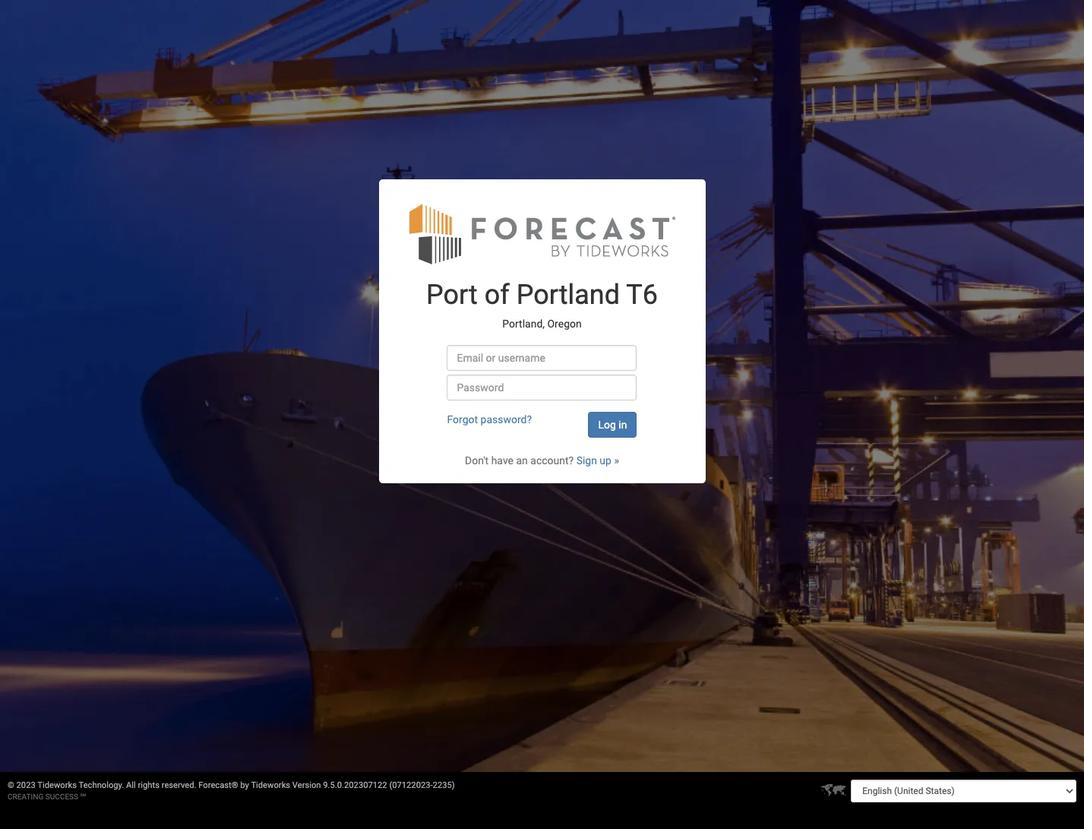 Task type: locate. For each thing, give the bounding box(es) containing it.
success
[[45, 793, 78, 801]]

don't
[[465, 455, 489, 467]]

tideworks
[[37, 781, 77, 790], [251, 781, 290, 790]]

account?
[[531, 455, 574, 467]]

reserved.
[[162, 781, 196, 790]]

9.5.0.202307122
[[323, 781, 387, 790]]

2 tideworks from the left
[[251, 781, 290, 790]]

forgot
[[447, 414, 478, 426]]

tideworks up success at the left bottom of page
[[37, 781, 77, 790]]

creating
[[8, 793, 44, 801]]

port of portland t6 portland, oregon
[[426, 279, 658, 330]]

portland
[[517, 279, 620, 311]]

an
[[516, 455, 528, 467]]

port
[[426, 279, 478, 311]]

forgot password? link
[[447, 414, 532, 426]]

log in button
[[589, 412, 637, 438]]

Password password field
[[447, 375, 637, 401]]

2235)
[[433, 781, 455, 790]]

oregon
[[548, 318, 582, 330]]

0 horizontal spatial tideworks
[[37, 781, 77, 790]]

by
[[240, 781, 249, 790]]

1 horizontal spatial tideworks
[[251, 781, 290, 790]]

sign up » link
[[577, 455, 619, 467]]

tideworks right by at the left bottom of the page
[[251, 781, 290, 790]]

have
[[492, 455, 514, 467]]

of
[[485, 279, 510, 311]]

(07122023-
[[389, 781, 433, 790]]

t6
[[626, 279, 658, 311]]

in
[[619, 419, 627, 431]]



Task type: describe. For each thing, give the bounding box(es) containing it.
don't have an account? sign up »
[[465, 455, 619, 467]]

portland,
[[503, 318, 545, 330]]

password?
[[481, 414, 532, 426]]

»
[[614, 455, 619, 467]]

1 tideworks from the left
[[37, 781, 77, 790]]

log
[[599, 419, 616, 431]]

forgot password? log in
[[447, 414, 627, 431]]

℠
[[80, 793, 86, 801]]

© 2023 tideworks technology. all rights reserved. forecast® by tideworks version 9.5.0.202307122 (07122023-2235) creating success ℠
[[8, 781, 455, 801]]

rights
[[138, 781, 160, 790]]

2023
[[16, 781, 36, 790]]

forecast® by tideworks image
[[409, 202, 675, 266]]

technology.
[[79, 781, 124, 790]]

version
[[293, 781, 321, 790]]

all
[[126, 781, 136, 790]]

sign
[[577, 455, 597, 467]]

©
[[8, 781, 14, 790]]

Email or username text field
[[447, 345, 637, 371]]

up
[[600, 455, 612, 467]]

forecast®
[[199, 781, 238, 790]]



Task type: vqa. For each thing, say whether or not it's contained in the screenshot.
the right Tideworks
yes



